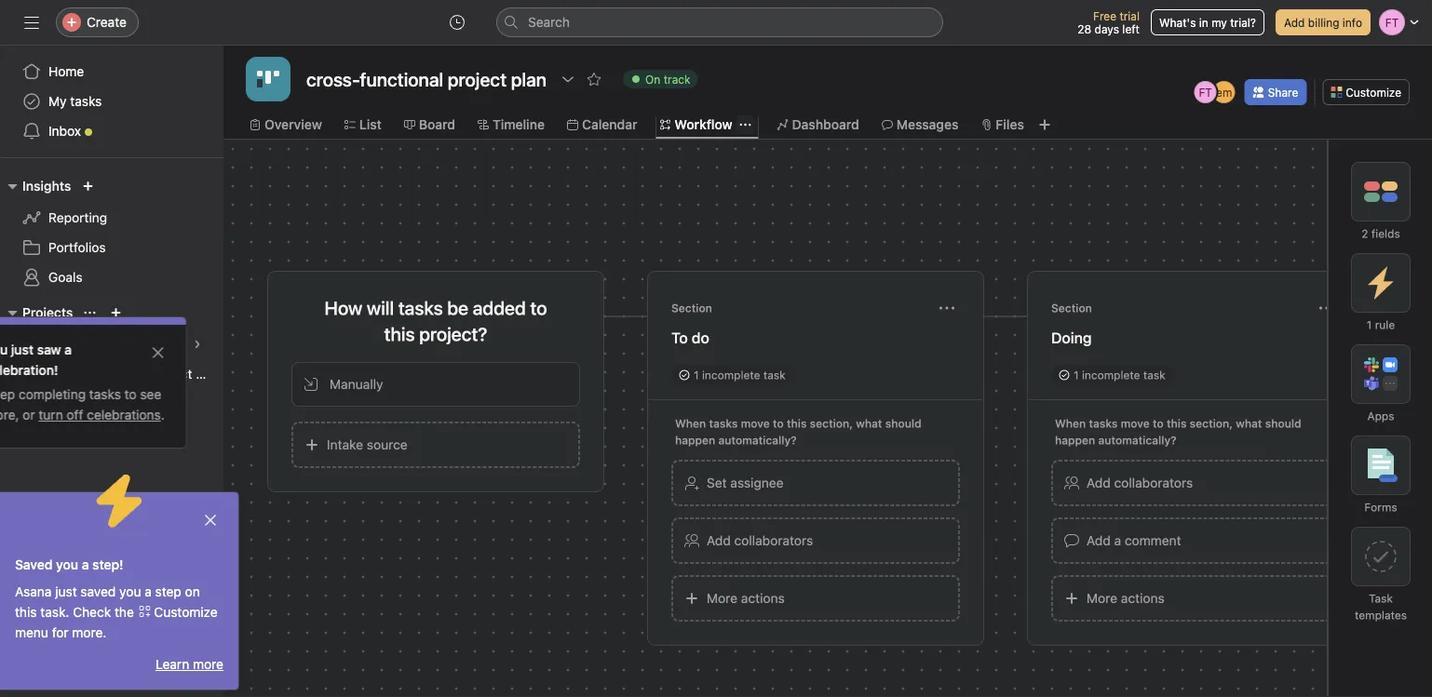Task type: vqa. For each thing, say whether or not it's contained in the screenshot.
To do this
yes



Task type: locate. For each thing, give the bounding box(es) containing it.
task for doing
[[1144, 369, 1166, 382]]

1
[[1367, 319, 1372, 332], [694, 369, 699, 382], [1074, 369, 1079, 382]]

2 actions from the left
[[1121, 591, 1165, 606]]

actions for doing
[[1121, 591, 1165, 606]]

my inside 'global' element
[[48, 94, 67, 109]]

1 horizontal spatial to
[[773, 417, 784, 430]]

plan
[[196, 367, 221, 382]]

2 move from the left
[[1121, 417, 1150, 430]]

0 horizontal spatial to
[[530, 297, 547, 319]]

move for doing
[[1121, 417, 1150, 430]]

0 horizontal spatial collaborators
[[735, 533, 813, 549]]

this up set assignee button at bottom
[[787, 417, 807, 430]]

happen
[[675, 434, 716, 447], [1055, 434, 1096, 447]]

close toast image
[[203, 513, 218, 528]]

1 horizontal spatial section
[[1052, 302, 1092, 315]]

0 horizontal spatial move
[[741, 417, 770, 430]]

0 horizontal spatial actions
[[741, 591, 785, 606]]

task
[[764, 369, 786, 382], [1144, 369, 1166, 382]]

more actions for doing
[[1087, 591, 1165, 606]]

actions
[[741, 591, 785, 606], [1121, 591, 1165, 606]]

portfolio
[[97, 337, 148, 352]]

overview
[[265, 117, 322, 132]]

tasks up "this project?"
[[398, 297, 443, 319]]

my inside projects element
[[48, 337, 67, 352]]

section for to do
[[672, 302, 712, 315]]

what for to do
[[856, 417, 883, 430]]

1 horizontal spatial more
[[1087, 591, 1118, 606]]

1 down doing
[[1074, 369, 1079, 382]]

1 horizontal spatial incomplete
[[1082, 369, 1141, 382]]

do
[[692, 329, 710, 347]]

add a comment button
[[1052, 518, 1340, 564]]

1 vertical spatial add collaborators button
[[672, 518, 960, 564]]

set assignee button
[[672, 460, 960, 507]]

0 horizontal spatial should
[[886, 417, 922, 430]]

1 vertical spatial collaborators
[[735, 533, 813, 549]]

add billing info
[[1284, 16, 1363, 29]]

1 rule
[[1367, 319, 1396, 332]]

1 horizontal spatial add collaborators button
[[1052, 460, 1340, 507]]

0 horizontal spatial happen
[[675, 434, 716, 447]]

task for to do
[[764, 369, 786, 382]]

28
[[1078, 22, 1092, 35]]

1 should from the left
[[886, 417, 922, 430]]

1 horizontal spatial automatically?
[[1099, 434, 1177, 447]]

1 horizontal spatial more actions button
[[1052, 576, 1340, 622]]

None text field
[[302, 62, 551, 96]]

add collaborators button down set assignee button at bottom
[[672, 518, 960, 564]]

add collaborators up add a comment
[[1087, 476, 1193, 491]]

to for to do
[[773, 417, 784, 430]]

when
[[675, 417, 706, 430], [1055, 417, 1086, 430]]

add down 'set'
[[707, 533, 731, 549]]

customize
[[1346, 86, 1402, 99], [154, 605, 218, 620]]

a left step
[[145, 584, 152, 600]]

0 vertical spatial collaborators
[[1115, 476, 1193, 491]]

asana
[[15, 584, 52, 600]]

doing
[[1052, 329, 1092, 347]]

1 actions from the left
[[741, 591, 785, 606]]

0 horizontal spatial more actions
[[707, 591, 785, 606]]

1 horizontal spatial more actions
[[1087, 591, 1165, 606]]

1 vertical spatial you
[[119, 584, 141, 600]]

tasks inside 'global' element
[[70, 94, 102, 109]]

1 horizontal spatial add collaborators
[[1087, 476, 1193, 491]]

1 section from the left
[[672, 302, 712, 315]]

section, for to do
[[810, 417, 853, 430]]

0 horizontal spatial add collaborators
[[707, 533, 813, 549]]

collaborators for bottom add collaborators button
[[735, 533, 813, 549]]

reporting link
[[11, 203, 212, 233]]

customize inside dropdown button
[[1346, 86, 1402, 99]]

move
[[741, 417, 770, 430], [1121, 417, 1150, 430]]

2 task from the left
[[1144, 369, 1166, 382]]

incomplete down do
[[702, 369, 761, 382]]

my first portfolio
[[48, 337, 148, 352]]

2 happen from the left
[[1055, 434, 1096, 447]]

add collaborators button up 'add a comment' "button"
[[1052, 460, 1340, 507]]

projects button
[[0, 302, 73, 324]]

1 horizontal spatial task
[[1144, 369, 1166, 382]]

1 more from the left
[[707, 591, 738, 606]]

2 when from the left
[[1055, 417, 1086, 430]]

1 horizontal spatial 1
[[1074, 369, 1079, 382]]

show options, current sort, top image
[[84, 307, 95, 319]]

0 horizontal spatial incomplete
[[702, 369, 761, 382]]

you up the
[[119, 584, 141, 600]]

1 incomplete task for doing
[[1074, 369, 1166, 382]]

see details, my first portfolio image
[[192, 339, 203, 350]]

projects element
[[0, 296, 224, 393]]

1 down do
[[694, 369, 699, 382]]

new image
[[82, 181, 93, 192]]

this for to do
[[787, 417, 807, 430]]

when down to do on the left top of page
[[675, 417, 706, 430]]

free trial 28 days left
[[1078, 9, 1140, 35]]

1 horizontal spatial when tasks move to this section, what should happen automatically?
[[1055, 417, 1302, 447]]

section for doing
[[1052, 302, 1092, 315]]

to
[[530, 297, 547, 319], [773, 417, 784, 430], [1153, 417, 1164, 430]]

0 vertical spatial a
[[1115, 533, 1122, 549]]

calendar link
[[567, 115, 638, 135]]

customize down info
[[1346, 86, 1402, 99]]

1 what from the left
[[856, 417, 883, 430]]

this down doing button
[[1167, 417, 1187, 430]]

1 horizontal spatial customize
[[1346, 86, 1402, 99]]

2 horizontal spatial 1
[[1367, 319, 1372, 332]]

section, for doing
[[1190, 417, 1233, 430]]

1 horizontal spatial collaborators
[[1115, 476, 1193, 491]]

0 horizontal spatial 1 incomplete task
[[694, 369, 786, 382]]

more actions button
[[672, 576, 960, 622], [1052, 576, 1340, 622]]

2 vertical spatial a
[[145, 584, 152, 600]]

2 should from the left
[[1266, 417, 1302, 430]]

intake source button
[[292, 422, 580, 469]]

add collaborators down assignee
[[707, 533, 813, 549]]

trial
[[1120, 9, 1140, 22]]

2 when tasks move to this section, what should happen automatically? from the left
[[1055, 417, 1302, 447]]

cross-
[[48, 367, 87, 382]]

2 more actions from the left
[[1087, 591, 1165, 606]]

intake source
[[327, 437, 408, 453]]

0 horizontal spatial when
[[675, 417, 706, 430]]

workflow link
[[660, 115, 733, 135]]

0 horizontal spatial what
[[856, 417, 883, 430]]

more actions button for doing
[[1052, 576, 1340, 622]]

my
[[1212, 16, 1228, 29]]

you
[[56, 557, 78, 573], [119, 584, 141, 600]]

2 horizontal spatial to
[[1153, 417, 1164, 430]]

add inside "button"
[[1087, 533, 1111, 549]]

fields
[[1372, 227, 1401, 240]]

1 horizontal spatial this
[[787, 417, 807, 430]]

1 automatically? from the left
[[719, 434, 797, 447]]

1 incomplete task down doing
[[1074, 369, 1166, 382]]

1 horizontal spatial should
[[1266, 417, 1302, 430]]

section up to do on the left top of page
[[672, 302, 712, 315]]

1 my from the top
[[48, 94, 67, 109]]

global element
[[0, 46, 224, 157]]

inbox
[[48, 123, 81, 139]]

2 what from the left
[[1236, 417, 1263, 430]]

incomplete down doing
[[1082, 369, 1141, 382]]

0 horizontal spatial section
[[672, 302, 712, 315]]

comment
[[1125, 533, 1182, 549]]

add to starred image
[[587, 72, 602, 87]]

this inside asana just saved you a step on this task. check the
[[15, 605, 37, 620]]

0 horizontal spatial more
[[707, 591, 738, 606]]

1 for to do
[[694, 369, 699, 382]]

2 incomplete from the left
[[1082, 369, 1141, 382]]

you inside asana just saved you a step on this task. check the
[[119, 584, 141, 600]]

automatically? for doing
[[1099, 434, 1177, 447]]

2
[[1362, 227, 1369, 240]]

add
[[1284, 16, 1305, 29], [1087, 476, 1111, 491], [707, 533, 731, 549], [1087, 533, 1111, 549]]

section, down doing button
[[1190, 417, 1233, 430]]

more section actions image
[[940, 301, 955, 316]]

1 task from the left
[[764, 369, 786, 382]]

1 incomplete task down do
[[694, 369, 786, 382]]

0 vertical spatial you
[[56, 557, 78, 573]]

this up menu
[[15, 605, 37, 620]]

collaborators down assignee
[[735, 533, 813, 549]]

board image
[[257, 68, 279, 90]]

set
[[707, 476, 727, 491]]

1 happen from the left
[[675, 434, 716, 447]]

customize down on
[[154, 605, 218, 620]]

1 left "rule"
[[1367, 319, 1372, 332]]

0 vertical spatial customize
[[1346, 86, 1402, 99]]

1 section, from the left
[[810, 417, 853, 430]]

0 horizontal spatial this
[[15, 605, 37, 620]]

when down doing
[[1055, 417, 1086, 430]]

asana just saved you a step on this task. check the
[[15, 584, 200, 620]]

1 when tasks move to this section, what should happen automatically? from the left
[[675, 417, 922, 447]]

tasks
[[70, 94, 102, 109], [398, 297, 443, 319], [709, 417, 738, 430], [1089, 417, 1118, 430]]

dashboard link
[[777, 115, 860, 135]]

add inside button
[[1284, 16, 1305, 29]]

0 horizontal spatial section,
[[810, 417, 853, 430]]

0 horizontal spatial 1
[[694, 369, 699, 382]]

1 vertical spatial a
[[82, 557, 89, 573]]

be
[[447, 297, 469, 319]]

1 incomplete task
[[694, 369, 786, 382], [1074, 369, 1166, 382]]

1 horizontal spatial a
[[145, 584, 152, 600]]

1 for doing
[[1074, 369, 1079, 382]]

section, up set assignee button at bottom
[[810, 417, 853, 430]]

insights element
[[0, 170, 224, 296]]

board link
[[404, 115, 455, 135]]

customize button
[[1323, 79, 1410, 105]]

1 horizontal spatial section,
[[1190, 417, 1233, 430]]

menu
[[15, 625, 48, 641]]

apps
[[1368, 410, 1395, 423]]

how will tasks be added to this project?
[[325, 297, 547, 345]]

tasks down home
[[70, 94, 102, 109]]

a inside 'add a comment' "button"
[[1115, 533, 1122, 549]]

manually
[[330, 377, 383, 392]]

0 horizontal spatial when tasks move to this section, what should happen automatically?
[[675, 417, 922, 447]]

this for doing
[[1167, 417, 1187, 430]]

incomplete
[[702, 369, 761, 382], [1082, 369, 1141, 382]]

2 horizontal spatial a
[[1115, 533, 1122, 549]]

0 vertical spatial my
[[48, 94, 67, 109]]

2 more from the left
[[1087, 591, 1118, 606]]

section up doing
[[1052, 302, 1092, 315]]

1 move from the left
[[741, 417, 770, 430]]

task down to do button
[[764, 369, 786, 382]]

0 horizontal spatial task
[[764, 369, 786, 382]]

for
[[52, 625, 69, 641]]

my left first
[[48, 337, 67, 352]]

happen for doing
[[1055, 434, 1096, 447]]

insights button
[[0, 175, 71, 197]]

task templates
[[1355, 592, 1407, 622]]

templates
[[1355, 609, 1407, 622]]

2 1 incomplete task from the left
[[1074, 369, 1166, 382]]

customize inside customize menu for more.
[[154, 605, 218, 620]]

2 section, from the left
[[1190, 417, 1233, 430]]

1 1 incomplete task from the left
[[694, 369, 786, 382]]

add collaborators
[[1087, 476, 1193, 491], [707, 533, 813, 549]]

1 vertical spatial my
[[48, 337, 67, 352]]

should for to do
[[886, 417, 922, 430]]

task down doing button
[[1144, 369, 1166, 382]]

add collaborators button
[[1052, 460, 1340, 507], [672, 518, 960, 564]]

more section actions image
[[1320, 301, 1335, 316]]

0 horizontal spatial customize
[[154, 605, 218, 620]]

2 horizontal spatial this
[[1167, 417, 1187, 430]]

1 more actions button from the left
[[672, 576, 960, 622]]

2 section from the left
[[1052, 302, 1092, 315]]

will
[[367, 297, 394, 319]]

1 horizontal spatial 1 incomplete task
[[1074, 369, 1166, 382]]

track
[[664, 73, 691, 86]]

automatically?
[[719, 434, 797, 447], [1099, 434, 1177, 447]]

a left comment
[[1115, 533, 1122, 549]]

a left step!
[[82, 557, 89, 573]]

create
[[87, 14, 127, 30]]

0 horizontal spatial automatically?
[[719, 434, 797, 447]]

1 horizontal spatial you
[[119, 584, 141, 600]]

1 when from the left
[[675, 417, 706, 430]]

2 automatically? from the left
[[1099, 434, 1177, 447]]

saved you a step!
[[15, 557, 124, 573]]

1 incomplete from the left
[[702, 369, 761, 382]]

add billing info button
[[1276, 9, 1371, 35]]

collaborators up comment
[[1115, 476, 1193, 491]]

2 my from the top
[[48, 337, 67, 352]]

to
[[672, 329, 688, 347]]

1 horizontal spatial what
[[1236, 417, 1263, 430]]

list
[[359, 117, 382, 132]]

add left comment
[[1087, 533, 1111, 549]]

1 vertical spatial customize
[[154, 605, 218, 620]]

my up inbox
[[48, 94, 67, 109]]

when for doing
[[1055, 417, 1086, 430]]

functional
[[87, 367, 147, 382]]

0 horizontal spatial add collaborators button
[[672, 518, 960, 564]]

0 horizontal spatial more actions button
[[672, 576, 960, 622]]

1 horizontal spatial move
[[1121, 417, 1150, 430]]

board
[[419, 117, 455, 132]]

you up just
[[56, 557, 78, 573]]

1 horizontal spatial when
[[1055, 417, 1086, 430]]

actions for to do
[[741, 591, 785, 606]]

to inside how will tasks be added to this project?
[[530, 297, 547, 319]]

intake
[[327, 437, 363, 453]]

1 more actions from the left
[[707, 591, 785, 606]]

add left billing
[[1284, 16, 1305, 29]]

free
[[1094, 9, 1117, 22]]

1 horizontal spatial happen
[[1055, 434, 1096, 447]]

more actions for to do
[[707, 591, 785, 606]]

2 more actions button from the left
[[1052, 576, 1340, 622]]

1 horizontal spatial actions
[[1121, 591, 1165, 606]]

dashboard
[[792, 117, 860, 132]]



Task type: describe. For each thing, give the bounding box(es) containing it.
my for my first portfolio
[[48, 337, 67, 352]]

home link
[[11, 57, 212, 87]]

collaborators for add collaborators button to the top
[[1115, 476, 1193, 491]]

inbox link
[[11, 116, 212, 146]]

add tab image
[[1038, 117, 1052, 132]]

assignee
[[731, 476, 784, 491]]

tab actions image
[[740, 119, 751, 130]]

cross-functional project plan link
[[11, 360, 221, 389]]

learn more link
[[156, 657, 224, 673]]

share button
[[1245, 79, 1307, 105]]

more for to do
[[707, 591, 738, 606]]

more.
[[72, 625, 107, 641]]

incomplete for to do
[[702, 369, 761, 382]]

check
[[73, 605, 111, 620]]

show options image
[[561, 72, 576, 87]]

on
[[185, 584, 200, 600]]

0 vertical spatial add collaborators
[[1087, 476, 1193, 491]]

first
[[70, 337, 94, 352]]

should for doing
[[1266, 417, 1302, 430]]

workflow
[[675, 117, 733, 132]]

when tasks move to this section, what should happen automatically? for doing
[[1055, 417, 1302, 447]]

on
[[646, 73, 661, 86]]

the
[[115, 605, 134, 620]]

customize menu for more.
[[15, 605, 218, 641]]

history image
[[450, 15, 465, 30]]

trial?
[[1231, 16, 1256, 29]]

search button
[[496, 7, 944, 37]]

0 vertical spatial add collaborators button
[[1052, 460, 1340, 507]]

1 incomplete task for to do
[[694, 369, 786, 382]]

tasks up 'set'
[[709, 417, 738, 430]]

more actions button for to do
[[672, 576, 960, 622]]

search
[[528, 14, 570, 30]]

home
[[48, 64, 84, 79]]

to do button
[[672, 321, 960, 355]]

how
[[325, 297, 363, 319]]

what for doing
[[1236, 417, 1263, 430]]

learn
[[156, 657, 189, 673]]

overview link
[[250, 115, 322, 135]]

this project?
[[384, 323, 488, 345]]

1 vertical spatial add collaborators
[[707, 533, 813, 549]]

what's in my trial? button
[[1151, 9, 1265, 35]]

search list box
[[496, 7, 944, 37]]

.
[[102, 408, 106, 423]]

more
[[193, 657, 224, 673]]

goals link
[[11, 263, 212, 292]]

0 horizontal spatial you
[[56, 557, 78, 573]]

step!
[[92, 557, 124, 573]]

files link
[[981, 115, 1025, 135]]

just
[[55, 584, 77, 600]]

days
[[1095, 22, 1120, 35]]

when for to do
[[675, 417, 706, 430]]

task.
[[40, 605, 69, 620]]

my tasks link
[[11, 87, 212, 116]]

messages link
[[882, 115, 959, 135]]

create button
[[56, 7, 139, 37]]

to for doing
[[1153, 417, 1164, 430]]

tasks down doing
[[1089, 417, 1118, 430]]

my first portfolio link
[[11, 330, 212, 360]]

task
[[1369, 592, 1393, 605]]

em
[[1217, 86, 1233, 99]]

added
[[473, 297, 526, 319]]

timeline link
[[478, 115, 545, 135]]

info
[[1343, 16, 1363, 29]]

billing
[[1309, 16, 1340, 29]]

project
[[150, 367, 192, 382]]

more for doing
[[1087, 591, 1118, 606]]

add up add a comment
[[1087, 476, 1111, 491]]

projects
[[22, 305, 73, 320]]

insights
[[22, 178, 71, 194]]

customize for customize
[[1346, 86, 1402, 99]]

on track
[[646, 73, 691, 86]]

my for my tasks
[[48, 94, 67, 109]]

automatically? for to do
[[719, 434, 797, 447]]

on track button
[[615, 66, 707, 92]]

add a comment
[[1087, 533, 1182, 549]]

when tasks move to this section, what should happen automatically? for to do
[[675, 417, 922, 447]]

tasks inside how will tasks be added to this project?
[[398, 297, 443, 319]]

new project or portfolio image
[[110, 307, 121, 319]]

list link
[[344, 115, 382, 135]]

move for to do
[[741, 417, 770, 430]]

hide sidebar image
[[24, 15, 39, 30]]

messages
[[897, 117, 959, 132]]

in
[[1200, 16, 1209, 29]]

source
[[367, 437, 408, 453]]

calendar
[[582, 117, 638, 132]]

learn more
[[156, 657, 224, 673]]

a inside asana just saved you a step on this task. check the
[[145, 584, 152, 600]]

customize for customize menu for more.
[[154, 605, 218, 620]]

incomplete for doing
[[1082, 369, 1141, 382]]

cross-functional project plan
[[48, 367, 221, 382]]

my tasks
[[48, 94, 102, 109]]

step
[[155, 584, 181, 600]]

set assignee
[[707, 476, 784, 491]]

to do
[[672, 329, 710, 347]]

portfolios link
[[11, 233, 212, 263]]

ft
[[1199, 86, 1213, 99]]

happen for to do
[[675, 434, 716, 447]]

saved
[[15, 557, 53, 573]]

what's in my trial?
[[1160, 16, 1256, 29]]

forms
[[1365, 501, 1398, 514]]

reporting
[[48, 210, 107, 225]]

share
[[1268, 86, 1299, 99]]

0 horizontal spatial a
[[82, 557, 89, 573]]



